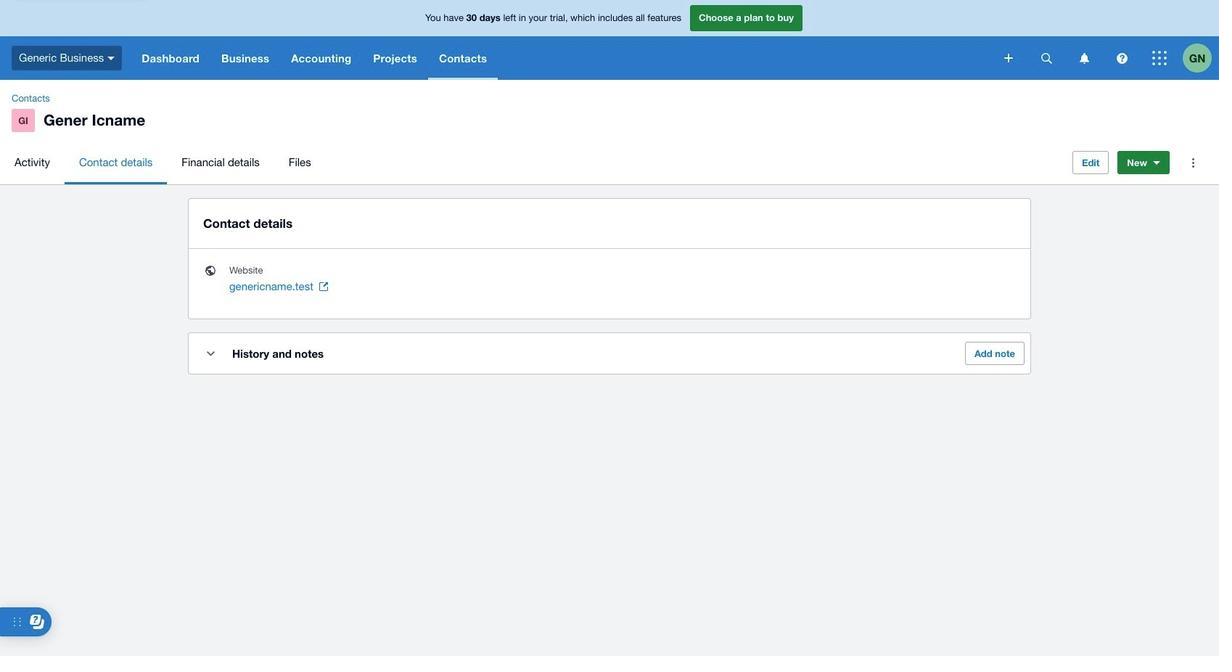 Task type: vqa. For each thing, say whether or not it's contained in the screenshot.
the middle wrapper image
no



Task type: locate. For each thing, give the bounding box(es) containing it.
0 horizontal spatial svg image
[[1041, 53, 1052, 64]]

menu
[[0, 141, 1061, 184]]

toggle image
[[207, 351, 215, 356]]

actions menu image
[[1179, 148, 1208, 177]]

svg image
[[1041, 53, 1052, 64], [1080, 53, 1089, 64], [1117, 53, 1128, 64]]

banner
[[0, 0, 1220, 80]]

1 horizontal spatial svg image
[[1080, 53, 1089, 64]]

svg image
[[1153, 51, 1167, 65], [1005, 54, 1013, 62], [108, 56, 115, 60]]

2 horizontal spatial svg image
[[1117, 53, 1128, 64]]

2 horizontal spatial svg image
[[1153, 51, 1167, 65]]



Task type: describe. For each thing, give the bounding box(es) containing it.
1 horizontal spatial svg image
[[1005, 54, 1013, 62]]

1 svg image from the left
[[1041, 53, 1052, 64]]

3 svg image from the left
[[1117, 53, 1128, 64]]

0 horizontal spatial svg image
[[108, 56, 115, 60]]

2 svg image from the left
[[1080, 53, 1089, 64]]



